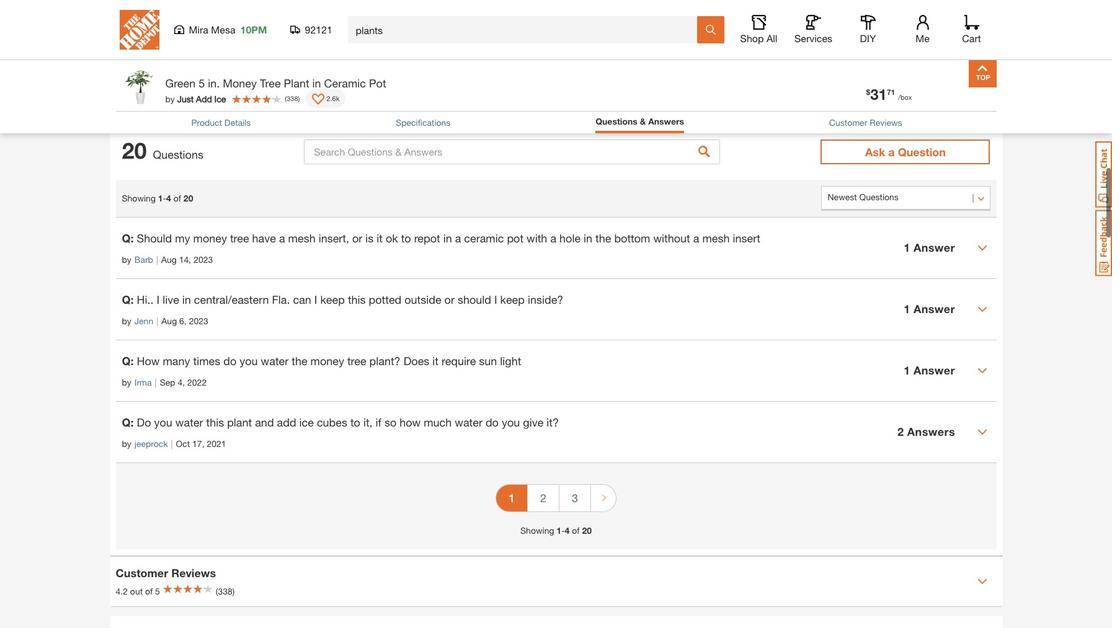 Task type: describe. For each thing, give the bounding box(es) containing it.
0 horizontal spatial this
[[206, 416, 224, 429]]

a left ceramic
[[455, 231, 461, 245]]

oct
[[176, 439, 190, 449]]

338
[[287, 94, 298, 102]]

services
[[795, 32, 833, 44]]

answer for ceramic
[[914, 241, 956, 255]]

have
[[252, 231, 276, 245]]

ok
[[386, 231, 398, 245]]

potted
[[369, 293, 402, 307]]

1 horizontal spatial you
[[240, 354, 258, 368]]

1 horizontal spatial customer
[[830, 117, 868, 128]]

1 vertical spatial tree
[[348, 354, 367, 368]]

1 vertical spatial of
[[572, 526, 580, 536]]

q: for q: hi.. i live in central/eastern fla. can i keep this potted outside or should i keep inside?
[[122, 293, 134, 307]]

should
[[458, 293, 492, 307]]

me
[[916, 32, 930, 44]]

2 i from the left
[[315, 293, 318, 307]]

repot
[[414, 231, 440, 245]]

0 horizontal spatial -
[[163, 193, 166, 204]]

1 horizontal spatial money
[[311, 354, 344, 368]]

0 vertical spatial this
[[348, 293, 366, 307]]

0 horizontal spatial of
[[145, 587, 153, 597]]

services button
[[794, 15, 834, 45]]

1 vertical spatial to
[[351, 416, 361, 429]]

ice
[[300, 416, 314, 429]]

require
[[442, 354, 476, 368]]

1 for should my money tree have a mesh insert, or is it ok to repot in a ceramic pot with a hole in the bottom without a mesh insert
[[904, 241, 911, 255]]

outside
[[405, 293, 442, 307]]

much
[[424, 416, 452, 429]]

improve
[[172, 43, 204, 53]]

all
[[767, 32, 778, 44]]

What can we help you find today? search field
[[356, 17, 697, 43]]

caret image for q: do you water this plant and add ice cubes to it, if so how much water do you give it?
[[978, 428, 988, 438]]

in right hole
[[584, 231, 593, 245]]

so
[[385, 416, 397, 429]]

how inside questions element
[[137, 354, 160, 368]]

(
[[285, 94, 287, 102]]

green
[[165, 76, 196, 90]]

pot
[[369, 76, 386, 90]]

with
[[527, 231, 548, 245]]

do
[[137, 416, 151, 429]]

how can we improve our product information? provide feedback.
[[122, 43, 375, 53]]

and
[[255, 416, 274, 429]]

top button
[[969, 60, 997, 88]]

details
[[225, 117, 251, 128]]

3 answer from the top
[[914, 364, 956, 378]]

diy button
[[849, 15, 889, 45]]

a right with
[[551, 231, 557, 245]]

(338)
[[216, 587, 235, 597]]

0 horizontal spatial you
[[154, 416, 172, 429]]

71
[[888, 87, 896, 97]]

live chat image
[[1096, 142, 1113, 208]]

2022
[[187, 377, 207, 388]]

0 vertical spatial 4
[[166, 193, 171, 204]]

ask a question
[[866, 145, 947, 159]]

aug for my
[[161, 254, 177, 265]]

jenn
[[135, 316, 153, 326]]

q: hi.. i live in central/eastern fla. can i keep this potted outside or should i keep inside?
[[122, 293, 564, 307]]

by barb | aug 14, 2023
[[122, 254, 213, 265]]

ice
[[215, 93, 226, 104]]

tree
[[260, 76, 281, 90]]

92121 button
[[290, 24, 333, 36]]

1 horizontal spatial customer reviews
[[830, 117, 903, 128]]

3 i from the left
[[495, 293, 498, 307]]

by just add ice
[[165, 93, 226, 104]]

answers inside questions element
[[908, 425, 956, 439]]

by left just
[[165, 93, 175, 104]]

0 horizontal spatial customer
[[116, 567, 168, 581]]

in up display icon
[[313, 76, 321, 90]]

if
[[376, 416, 382, 429]]

ask
[[866, 145, 886, 159]]

2021
[[207, 439, 226, 449]]

& for questions & answers questions
[[173, 78, 181, 92]]

0 vertical spatial do
[[224, 354, 237, 368]]

1 vertical spatial do
[[486, 416, 499, 429]]

& for questions & answers
[[640, 116, 646, 127]]

jeeprock button
[[135, 438, 168, 451]]

shop all
[[741, 32, 778, 44]]

questions & answers
[[596, 116, 685, 127]]

( 338 )
[[285, 94, 300, 102]]

give
[[523, 416, 544, 429]]

2.6k button
[[306, 89, 346, 108]]

times
[[193, 354, 220, 368]]

1 vertical spatial showing
[[521, 526, 555, 536]]

0 horizontal spatial 5
[[155, 587, 160, 597]]

live
[[163, 293, 179, 307]]

feedback.
[[337, 43, 375, 53]]

| for many
[[155, 377, 157, 388]]

barb button
[[135, 253, 153, 266]]

irma
[[135, 377, 152, 388]]

1 i from the left
[[157, 293, 160, 307]]

0 vertical spatial can
[[142, 43, 156, 53]]

4.2 out of 5
[[116, 587, 160, 597]]

light
[[500, 354, 522, 368]]

q: for q: should my money tree have a mesh insert, or is it ok to repot in a ceramic pot with a hole in the bottom without a mesh insert
[[122, 231, 134, 245]]

1 for hi.. i live in central/eastern fla. can i keep this potted outside or should i keep inside?
[[904, 303, 911, 316]]

add
[[196, 93, 212, 104]]

should
[[137, 231, 172, 245]]

| for i
[[157, 316, 158, 326]]

add
[[277, 416, 296, 429]]

mira
[[189, 24, 209, 35]]

0 vertical spatial showing 1 - 4 of 20
[[122, 193, 193, 204]]

it,
[[364, 416, 373, 429]]

pot
[[507, 231, 524, 245]]

green 5 in. money tree plant in ceramic pot
[[165, 76, 386, 90]]

caret image for q: should my money tree have a mesh insert, or is it ok to repot in a ceramic pot with a hole in the bottom without a mesh insert
[[978, 243, 988, 253]]

q: do you water this plant and add ice cubes to it, if so how much water do you give it?
[[122, 416, 559, 429]]

2 horizontal spatial water
[[455, 416, 483, 429]]

information?
[[254, 43, 303, 53]]

4,
[[178, 377, 185, 388]]

is
[[366, 231, 374, 245]]

by jeeprock | oct 17, 2021
[[122, 439, 226, 449]]

1 vertical spatial 4
[[565, 526, 570, 536]]

product image image
[[119, 66, 159, 106]]

feedback link image
[[1096, 210, 1113, 277]]

1 for how many times do you water the money tree plant? does it require sun light
[[904, 364, 911, 378]]

our
[[206, 43, 219, 53]]

how
[[400, 416, 421, 429]]

2 keep from the left
[[501, 293, 525, 307]]

0 horizontal spatial 20
[[122, 137, 147, 164]]

31
[[871, 86, 888, 103]]

jeeprock
[[135, 439, 168, 449]]

fla.
[[272, 293, 290, 307]]

provide
[[305, 43, 334, 53]]

1 vertical spatial reviews
[[171, 567, 216, 581]]

1 horizontal spatial 5
[[199, 76, 205, 90]]

3 link
[[560, 485, 591, 512]]

0 vertical spatial how
[[122, 43, 140, 53]]



Task type: locate. For each thing, give the bounding box(es) containing it.
1 vertical spatial 5
[[155, 587, 160, 597]]

by jenn | aug 6, 2023
[[122, 316, 208, 326]]

mesh left insert,
[[288, 231, 316, 245]]

1 vertical spatial 2023
[[189, 316, 208, 326]]

mesh left insert
[[703, 231, 730, 245]]

1 vertical spatial customer reviews
[[116, 567, 216, 581]]

2 for 2
[[541, 492, 547, 505]]

17,
[[192, 439, 205, 449]]

5 left in.
[[199, 76, 205, 90]]

questions inside 20 questions
[[153, 148, 204, 161]]

1 vertical spatial answer
[[914, 303, 956, 316]]

the up the ice
[[292, 354, 308, 368]]

0 horizontal spatial showing 1 - 4 of 20
[[122, 193, 193, 204]]

1 vertical spatial customer
[[116, 567, 168, 581]]

ceramic
[[464, 231, 504, 245]]

customer reviews
[[830, 117, 903, 128], [116, 567, 216, 581]]

1 horizontal spatial of
[[174, 193, 181, 204]]

money right my at the top left of page
[[193, 231, 227, 245]]

2 link
[[528, 485, 559, 512]]

1 vertical spatial or
[[445, 293, 455, 307]]

1 vertical spatial answers
[[649, 116, 685, 127]]

water
[[261, 354, 289, 368], [176, 416, 203, 429], [455, 416, 483, 429]]

0 horizontal spatial 2
[[541, 492, 547, 505]]

answers
[[184, 78, 230, 92], [649, 116, 685, 127], [908, 425, 956, 439]]

in right live
[[182, 293, 191, 307]]

| for my
[[156, 254, 158, 265]]

i left live
[[157, 293, 160, 307]]

water up oct
[[176, 416, 203, 429]]

0 vertical spatial 20
[[122, 137, 147, 164]]

questions
[[116, 78, 170, 92], [128, 98, 167, 108], [596, 116, 638, 127], [153, 148, 204, 161]]

1 vertical spatial the
[[292, 354, 308, 368]]

0 vertical spatial or
[[353, 231, 363, 245]]

cart
[[963, 32, 982, 44]]

jenn button
[[135, 315, 153, 328]]

0 horizontal spatial tree
[[230, 231, 249, 245]]

q: left do
[[122, 416, 134, 429]]

1 horizontal spatial can
[[293, 293, 311, 307]]

insert
[[733, 231, 761, 245]]

central/eastern
[[194, 293, 269, 307]]

you right the times at the bottom left of page
[[240, 354, 258, 368]]

ceramic
[[324, 76, 366, 90]]

1 vertical spatial 20
[[184, 193, 193, 204]]

by for hi..
[[122, 316, 131, 326]]

aug
[[161, 254, 177, 265], [162, 316, 177, 326]]

reviews up (338)
[[171, 567, 216, 581]]

of up my at the top left of page
[[174, 193, 181, 204]]

1 horizontal spatial it
[[433, 354, 439, 368]]

by left the jenn button
[[122, 316, 131, 326]]

sep
[[160, 377, 175, 388]]

1 vertical spatial this
[[206, 416, 224, 429]]

20 questions
[[122, 137, 204, 164]]

1 answer from the top
[[914, 241, 956, 255]]

aug left 6,
[[162, 316, 177, 326]]

to right ok
[[401, 231, 411, 245]]

1 answer for ceramic
[[904, 241, 956, 255]]

questions element
[[116, 217, 997, 464]]

in right repot
[[444, 231, 452, 245]]

0 vertical spatial 1 answer
[[904, 241, 956, 255]]

can right the fla. at the left top of page
[[293, 293, 311, 307]]

1 horizontal spatial answers
[[649, 116, 685, 127]]

do right the times at the bottom left of page
[[224, 354, 237, 368]]

do
[[224, 354, 237, 368], [486, 416, 499, 429]]

5
[[199, 76, 205, 90], [155, 587, 160, 597]]

caret image
[[978, 243, 988, 253], [978, 305, 988, 315], [978, 366, 988, 376], [978, 428, 988, 438], [978, 577, 988, 587]]

customer down the $
[[830, 117, 868, 128]]

1 vertical spatial 1 answer
[[904, 303, 956, 316]]

or left should
[[445, 293, 455, 307]]

0 vertical spatial money
[[193, 231, 227, 245]]

0 horizontal spatial mesh
[[288, 231, 316, 245]]

| right barb button
[[156, 254, 158, 265]]

me button
[[903, 15, 943, 45]]

i
[[157, 293, 160, 307], [315, 293, 318, 307], [495, 293, 498, 307]]

1 horizontal spatial reviews
[[870, 117, 903, 128]]

2023 right 14,
[[194, 254, 213, 265]]

a
[[889, 145, 895, 159], [279, 231, 285, 245], [455, 231, 461, 245], [551, 231, 557, 245], [694, 231, 700, 245]]

1 horizontal spatial 20
[[184, 193, 193, 204]]

2 answer from the top
[[914, 303, 956, 316]]

q: left should
[[122, 231, 134, 245]]

it right does
[[433, 354, 439, 368]]

1 caret image from the top
[[978, 243, 988, 253]]

to left it, at the left
[[351, 416, 361, 429]]

0 horizontal spatial reviews
[[171, 567, 216, 581]]

3 1 answer from the top
[[904, 364, 956, 378]]

0 vertical spatial 2
[[898, 425, 905, 439]]

2 aug from the top
[[162, 316, 177, 326]]

2.6k
[[327, 94, 340, 102]]

0 horizontal spatial do
[[224, 354, 237, 368]]

just
[[177, 93, 194, 104]]

irma button
[[135, 376, 152, 389]]

the
[[596, 231, 612, 245], [292, 354, 308, 368]]

4 up should
[[166, 193, 171, 204]]

how left we
[[122, 43, 140, 53]]

0 vertical spatial answers
[[184, 78, 230, 92]]

money left plant? in the left bottom of the page
[[311, 354, 344, 368]]

1 horizontal spatial the
[[596, 231, 612, 245]]

by for do
[[122, 439, 131, 449]]

- up should
[[163, 193, 166, 204]]

2 horizontal spatial i
[[495, 293, 498, 307]]

2 horizontal spatial 20
[[582, 526, 592, 536]]

3 q: from the top
[[122, 354, 134, 368]]

2
[[898, 425, 905, 439], [541, 492, 547, 505]]

1
[[158, 193, 163, 204], [904, 241, 911, 255], [904, 303, 911, 316], [904, 364, 911, 378], [557, 526, 562, 536]]

you
[[240, 354, 258, 368], [154, 416, 172, 429], [502, 416, 520, 429]]

by left barb
[[122, 254, 131, 265]]

out
[[130, 587, 143, 597]]

0 vertical spatial it
[[377, 231, 383, 245]]

1 aug from the top
[[161, 254, 177, 265]]

inside?
[[528, 293, 564, 307]]

0 horizontal spatial or
[[353, 231, 363, 245]]

0 vertical spatial the
[[596, 231, 612, 245]]

tree left have
[[230, 231, 249, 245]]

&
[[173, 78, 181, 92], [640, 116, 646, 127]]

we
[[159, 43, 170, 53]]

1 horizontal spatial showing
[[521, 526, 555, 536]]

how can we improve our product information? provide feedback. link
[[122, 43, 375, 53]]

1 vertical spatial 2
[[541, 492, 547, 505]]

1 q: from the top
[[122, 231, 134, 245]]

a right have
[[279, 231, 285, 245]]

| left sep
[[155, 377, 157, 388]]

2 horizontal spatial answers
[[908, 425, 956, 439]]

diy
[[861, 32, 877, 44]]

5 caret image from the top
[[978, 577, 988, 587]]

money
[[193, 231, 227, 245], [311, 354, 344, 368]]

2 caret image from the top
[[978, 305, 988, 315]]

1 horizontal spatial keep
[[501, 293, 525, 307]]

0 vertical spatial showing
[[122, 193, 156, 204]]

of down 3 link
[[572, 526, 580, 536]]

0 horizontal spatial the
[[292, 354, 308, 368]]

water down the fla. at the left top of page
[[261, 354, 289, 368]]

caret image for q: how many times do you water the money tree plant? does it require sun light
[[978, 366, 988, 376]]

1 vertical spatial it
[[433, 354, 439, 368]]

showing 1 - 4 of 20 down 2 link
[[521, 526, 592, 536]]

many
[[163, 354, 190, 368]]

bottom
[[615, 231, 651, 245]]

2023 right 6,
[[189, 316, 208, 326]]

customer reviews up 4.2 out of 5
[[116, 567, 216, 581]]

question
[[899, 145, 947, 159]]

1 horizontal spatial this
[[348, 293, 366, 307]]

1 vertical spatial -
[[562, 526, 565, 536]]

by irma | sep 4, 2022
[[122, 377, 207, 388]]

product details button
[[191, 116, 251, 129], [191, 116, 251, 129]]

2 vertical spatial 1 answer
[[904, 364, 956, 378]]

tree left plant? in the left bottom of the page
[[348, 354, 367, 368]]

1 mesh from the left
[[288, 231, 316, 245]]

0 horizontal spatial customer reviews
[[116, 567, 216, 581]]

showing up should
[[122, 193, 156, 204]]

showing down 2 link
[[521, 526, 555, 536]]

1 horizontal spatial 4
[[565, 526, 570, 536]]

1 vertical spatial how
[[137, 354, 160, 368]]

by left "irma" at the left of page
[[122, 377, 131, 388]]

| left oct
[[171, 439, 173, 449]]

i right should
[[495, 293, 498, 307]]

0 vertical spatial customer
[[830, 117, 868, 128]]

to
[[401, 231, 411, 245], [351, 416, 361, 429]]

0 vertical spatial 2023
[[194, 254, 213, 265]]

q: up by irma | sep 4, 2022
[[122, 354, 134, 368]]

q:
[[122, 231, 134, 245], [122, 293, 134, 307], [122, 354, 134, 368], [122, 416, 134, 429]]

2 q: from the top
[[122, 293, 134, 307]]

0 vertical spatial customer reviews
[[830, 117, 903, 128]]

2 vertical spatial of
[[145, 587, 153, 597]]

)
[[298, 94, 300, 102]]

0 vertical spatial &
[[173, 78, 181, 92]]

/box
[[899, 93, 913, 101]]

1 answer
[[904, 241, 956, 255], [904, 303, 956, 316], [904, 364, 956, 378]]

keep right the fla. at the left top of page
[[321, 293, 345, 307]]

does
[[404, 354, 430, 368]]

do left give
[[486, 416, 499, 429]]

1 horizontal spatial mesh
[[703, 231, 730, 245]]

sun
[[479, 354, 497, 368]]

20
[[122, 137, 147, 164], [184, 193, 193, 204], [582, 526, 592, 536]]

0 vertical spatial reviews
[[870, 117, 903, 128]]

the left the bottom
[[596, 231, 612, 245]]

customer
[[830, 117, 868, 128], [116, 567, 168, 581]]

a right without
[[694, 231, 700, 245]]

aug left 14,
[[161, 254, 177, 265]]

or left the is
[[353, 231, 363, 245]]

2023 for money
[[194, 254, 213, 265]]

0 horizontal spatial can
[[142, 43, 156, 53]]

0 horizontal spatial answers
[[184, 78, 230, 92]]

you right do
[[154, 416, 172, 429]]

2 vertical spatial 20
[[582, 526, 592, 536]]

4 q: from the top
[[122, 416, 134, 429]]

tree
[[230, 231, 249, 245], [348, 354, 367, 368]]

customer up 4.2 out of 5
[[116, 567, 168, 581]]

specifications
[[396, 117, 451, 128]]

by left jeeprock button
[[122, 439, 131, 449]]

1 keep from the left
[[321, 293, 345, 307]]

in.
[[208, 76, 220, 90]]

1 horizontal spatial showing 1 - 4 of 20
[[521, 526, 592, 536]]

$
[[867, 87, 871, 97]]

1 horizontal spatial 2
[[898, 425, 905, 439]]

& inside questions & answers questions
[[173, 78, 181, 92]]

0 vertical spatial 5
[[199, 76, 205, 90]]

1 horizontal spatial &
[[640, 116, 646, 127]]

display image
[[312, 94, 325, 106]]

14,
[[179, 254, 191, 265]]

by for how
[[122, 377, 131, 388]]

6,
[[179, 316, 187, 326]]

i right the fla. at the left top of page
[[315, 293, 318, 307]]

of
[[174, 193, 181, 204], [572, 526, 580, 536], [145, 587, 153, 597]]

- down 3 link
[[562, 526, 565, 536]]

keep left inside?
[[501, 293, 525, 307]]

without
[[654, 231, 691, 245]]

0 horizontal spatial it
[[377, 231, 383, 245]]

shop all button
[[740, 15, 779, 45]]

4 down 3 link
[[565, 526, 570, 536]]

by for should
[[122, 254, 131, 265]]

product details
[[191, 117, 251, 128]]

4 caret image from the top
[[978, 428, 988, 438]]

0 horizontal spatial to
[[351, 416, 361, 429]]

answers inside questions & answers questions
[[184, 78, 230, 92]]

0 vertical spatial answer
[[914, 241, 956, 255]]

of right 'out'
[[145, 587, 153, 597]]

insert,
[[319, 231, 349, 245]]

customer reviews down the $
[[830, 117, 903, 128]]

this left potted
[[348, 293, 366, 307]]

2 for 2 answers
[[898, 425, 905, 439]]

navigation
[[496, 476, 617, 524]]

5 right 'out'
[[155, 587, 160, 597]]

q: for q: do you water this plant and add ice cubes to it, if so how much water do you give it?
[[122, 416, 134, 429]]

q: left hi..
[[122, 293, 134, 307]]

1 vertical spatial aug
[[162, 316, 177, 326]]

can left we
[[142, 43, 156, 53]]

0 vertical spatial aug
[[161, 254, 177, 265]]

q: how many times do you water the money tree plant? does it require sun light
[[122, 354, 522, 368]]

aug for i
[[162, 316, 177, 326]]

1 1 answer from the top
[[904, 241, 956, 255]]

a right ask
[[889, 145, 895, 159]]

2 horizontal spatial of
[[572, 526, 580, 536]]

you left give
[[502, 416, 520, 429]]

0 vertical spatial of
[[174, 193, 181, 204]]

answers for questions & answers questions
[[184, 78, 230, 92]]

my
[[175, 231, 190, 245]]

| right the jenn button
[[157, 316, 158, 326]]

2 1 answer from the top
[[904, 303, 956, 316]]

1 vertical spatial money
[[311, 354, 344, 368]]

a inside button
[[889, 145, 895, 159]]

4.2
[[116, 587, 128, 597]]

2 mesh from the left
[[703, 231, 730, 245]]

the home depot logo image
[[119, 10, 159, 50]]

2023 for live
[[189, 316, 208, 326]]

showing 1 - 4 of 20 up should
[[122, 193, 193, 204]]

1 horizontal spatial water
[[261, 354, 289, 368]]

0 horizontal spatial water
[[176, 416, 203, 429]]

how
[[122, 43, 140, 53], [137, 354, 160, 368]]

3
[[572, 492, 578, 505]]

0 horizontal spatial &
[[173, 78, 181, 92]]

caret image for q: hi.. i live in central/eastern fla. can i keep this potted outside or should i keep inside?
[[978, 305, 988, 315]]

mesa
[[211, 24, 236, 35]]

Search Questions & Answers text field
[[304, 140, 721, 164]]

this up 2021
[[206, 416, 224, 429]]

answer for inside?
[[914, 303, 956, 316]]

0 horizontal spatial showing
[[122, 193, 156, 204]]

answers for questions & answers
[[649, 116, 685, 127]]

2 horizontal spatial you
[[502, 416, 520, 429]]

3 caret image from the top
[[978, 366, 988, 376]]

1 answer for inside?
[[904, 303, 956, 316]]

| for you
[[171, 439, 173, 449]]

by
[[165, 93, 175, 104], [122, 254, 131, 265], [122, 316, 131, 326], [122, 377, 131, 388], [122, 439, 131, 449]]

-
[[163, 193, 166, 204], [562, 526, 565, 536]]

0 vertical spatial tree
[[230, 231, 249, 245]]

2 inside questions element
[[898, 425, 905, 439]]

hole
[[560, 231, 581, 245]]

hi..
[[137, 293, 154, 307]]

water right the much
[[455, 416, 483, 429]]

10pm
[[241, 24, 267, 35]]

showing
[[122, 193, 156, 204], [521, 526, 555, 536]]

reviews down $ 31 71 /box
[[870, 117, 903, 128]]

1 horizontal spatial to
[[401, 231, 411, 245]]

0 vertical spatial -
[[163, 193, 166, 204]]

q: for q: how many times do you water the money tree plant? does it require sun light
[[122, 354, 134, 368]]

navigation containing 2
[[496, 476, 617, 524]]

it right the is
[[377, 231, 383, 245]]

how up irma "button" at the left bottom
[[137, 354, 160, 368]]

ask a question button
[[821, 140, 991, 164]]

2 vertical spatial answer
[[914, 364, 956, 378]]

can inside questions element
[[293, 293, 311, 307]]

1 vertical spatial showing 1 - 4 of 20
[[521, 526, 592, 536]]



Task type: vqa. For each thing, say whether or not it's contained in the screenshot.
Q: Should my money tree have a mesh insert, or is it ok to repot in a ceramic pot with a hole in the bottom without a mesh insert's Q:
yes



